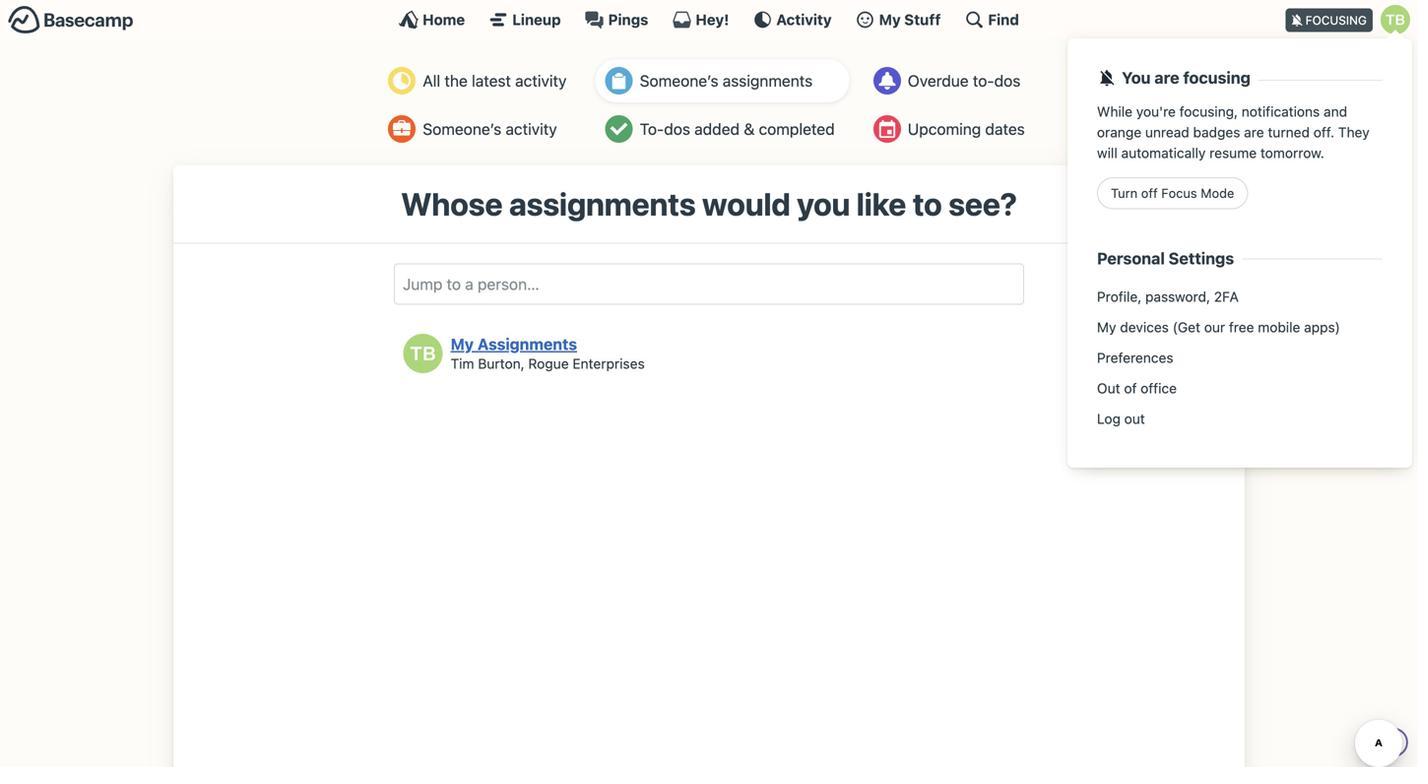 Task type: locate. For each thing, give the bounding box(es) containing it.
you are focusing
[[1122, 68, 1251, 87]]

dos up dates
[[995, 71, 1021, 90]]

assignments for whose
[[509, 185, 696, 223]]

devices
[[1121, 319, 1169, 336]]

0 vertical spatial assignments
[[723, 71, 813, 90]]

1 vertical spatial assignments
[[509, 185, 696, 223]]

activity report image
[[388, 67, 416, 95]]

you're
[[1137, 103, 1176, 120]]

completed
[[759, 120, 835, 138]]

are turned off. they will automatically resume tomorrow.
[[1098, 124, 1370, 161]]

find button
[[965, 10, 1020, 30]]

reports image
[[874, 67, 901, 95]]

0 vertical spatial activity
[[515, 71, 567, 90]]

activity down all the latest activity at left
[[506, 120, 557, 138]]

assignments
[[478, 335, 577, 354]]

2 horizontal spatial my
[[1098, 319, 1117, 336]]

profile, password, 2fa link
[[1088, 282, 1393, 312]]

1 vertical spatial dos
[[664, 120, 691, 138]]

to-
[[640, 120, 664, 138]]

focusing button
[[1286, 0, 1419, 38]]

are up resume
[[1245, 124, 1265, 140]]

tim
[[451, 355, 474, 372]]

someone's for someone's assignments
[[640, 71, 719, 90]]

my for stuff
[[879, 11, 901, 28]]

are
[[1155, 68, 1180, 87], [1245, 124, 1265, 140]]

0 vertical spatial someone's
[[640, 71, 719, 90]]

and
[[1324, 103, 1348, 120]]

1 vertical spatial someone's
[[423, 120, 502, 138]]

assignments
[[723, 71, 813, 90], [509, 185, 696, 223]]

burton,
[[478, 355, 525, 372]]

are right you
[[1155, 68, 1180, 87]]

like
[[857, 185, 907, 223]]

password,
[[1146, 289, 1211, 305]]

out of office link
[[1088, 373, 1393, 404]]

badges
[[1194, 124, 1241, 140]]

log out link
[[1088, 404, 1393, 435]]

tim burton image
[[1381, 5, 1411, 34]]

free
[[1229, 319, 1255, 336]]

my up tim
[[451, 335, 474, 354]]

added
[[695, 120, 740, 138]]

my inside popup button
[[879, 11, 901, 28]]

1 horizontal spatial are
[[1245, 124, 1265, 140]]

someone's
[[640, 71, 719, 90], [423, 120, 502, 138]]

0 horizontal spatial assignments
[[509, 185, 696, 223]]

my for assignments
[[451, 335, 474, 354]]

my inside my assignments tim burton,        rogue enterprises
[[451, 335, 474, 354]]

someone's assignments
[[640, 71, 813, 90]]

focusing
[[1306, 13, 1368, 27]]

upcoming dates link
[[864, 107, 1040, 151]]

2fa
[[1215, 289, 1239, 305]]

while you're focusing, notifications
[[1098, 103, 1324, 120]]

activity
[[515, 71, 567, 90], [506, 120, 557, 138]]

latest
[[472, 71, 511, 90]]

my down profile,
[[1098, 319, 1117, 336]]

profile,
[[1098, 289, 1142, 305]]

would
[[702, 185, 791, 223]]

activity inside 'someone's activity' link
[[506, 120, 557, 138]]

0 horizontal spatial are
[[1155, 68, 1180, 87]]

activity right latest
[[515, 71, 567, 90]]

upcoming dates
[[908, 120, 1025, 138]]

1 horizontal spatial my
[[879, 11, 901, 28]]

1 vertical spatial activity
[[506, 120, 557, 138]]

schedule image
[[874, 115, 901, 143]]

all
[[423, 71, 441, 90]]

someone's down the
[[423, 120, 502, 138]]

someone's activity
[[423, 120, 557, 138]]

tomorrow.
[[1261, 145, 1325, 161]]

dos left the added
[[664, 120, 691, 138]]

assignments up &
[[723, 71, 813, 90]]

unread
[[1146, 124, 1190, 140]]

1 horizontal spatial someone's
[[640, 71, 719, 90]]

while
[[1098, 103, 1133, 120]]

1 horizontal spatial dos
[[995, 71, 1021, 90]]

turned
[[1268, 124, 1310, 140]]

turn off focus mode
[[1111, 186, 1235, 200]]

someone's up "to-"
[[640, 71, 719, 90]]

assignments down the todo icon
[[509, 185, 696, 223]]

notifications
[[1242, 103, 1321, 120]]

todo image
[[606, 115, 633, 143]]

will
[[1098, 145, 1118, 161]]

log out
[[1098, 411, 1146, 427]]

0 vertical spatial dos
[[995, 71, 1021, 90]]

0 horizontal spatial my
[[451, 335, 474, 354]]

my
[[879, 11, 901, 28], [1098, 319, 1117, 336], [451, 335, 474, 354]]

person report image
[[388, 115, 416, 143]]

pings
[[608, 11, 649, 28]]

my stuff
[[879, 11, 941, 28]]

0 horizontal spatial someone's
[[423, 120, 502, 138]]

0 vertical spatial are
[[1155, 68, 1180, 87]]

tim burton, rogue enterprises image
[[404, 334, 443, 373]]

my devices (get our free mobile apps)
[[1098, 319, 1341, 336]]

stuff
[[905, 11, 941, 28]]

1 horizontal spatial assignments
[[723, 71, 813, 90]]

dos
[[995, 71, 1021, 90], [664, 120, 691, 138]]

my left stuff
[[879, 11, 901, 28]]

profile, password, 2fa
[[1098, 289, 1239, 305]]

0 horizontal spatial dos
[[664, 120, 691, 138]]

1 vertical spatial are
[[1245, 124, 1265, 140]]



Task type: describe. For each thing, give the bounding box(es) containing it.
you
[[797, 185, 850, 223]]

office
[[1141, 380, 1177, 397]]

my assignments tim burton,        rogue enterprises
[[451, 335, 645, 372]]

(get
[[1173, 319, 1201, 336]]

someone's assignments link
[[596, 59, 850, 102]]

mode
[[1201, 186, 1235, 200]]

personal
[[1098, 249, 1165, 268]]

out of office
[[1098, 380, 1177, 397]]

upcoming
[[908, 120, 982, 138]]

preferences
[[1098, 350, 1174, 366]]

my stuff button
[[856, 10, 941, 30]]

lineup link
[[489, 10, 561, 30]]

are inside are turned off. they will automatically resume tomorrow.
[[1245, 124, 1265, 140]]

find
[[989, 11, 1020, 28]]

pings button
[[585, 10, 649, 30]]

whose assignments would you like to see?
[[401, 185, 1018, 223]]

orange
[[1098, 124, 1142, 140]]

of
[[1125, 380, 1137, 397]]

hey! button
[[672, 10, 729, 30]]

switch accounts image
[[8, 5, 134, 35]]

overdue to-dos link
[[864, 59, 1040, 102]]

main element
[[0, 0, 1419, 468]]

assignments for someone's
[[723, 71, 813, 90]]

to-
[[973, 71, 995, 90]]

assignment image
[[606, 67, 633, 95]]

out
[[1125, 411, 1146, 427]]

home link
[[399, 10, 465, 30]]

someone's activity link
[[379, 107, 582, 151]]

focus
[[1162, 186, 1198, 200]]

dates
[[986, 120, 1025, 138]]

settings
[[1169, 249, 1235, 268]]

focusing,
[[1180, 103, 1239, 120]]

turn
[[1111, 186, 1138, 200]]

our
[[1205, 319, 1226, 336]]

all the latest activity link
[[379, 59, 582, 102]]

enterprises
[[573, 355, 645, 372]]

automatically
[[1122, 145, 1206, 161]]

you
[[1122, 68, 1151, 87]]

overdue
[[908, 71, 969, 90]]

my for devices
[[1098, 319, 1117, 336]]

apps)
[[1305, 319, 1341, 336]]

focusing
[[1184, 68, 1251, 87]]

off
[[1142, 186, 1158, 200]]

to
[[913, 185, 942, 223]]

the
[[445, 71, 468, 90]]

activity inside all the latest activity link
[[515, 71, 567, 90]]

see?
[[949, 185, 1018, 223]]

whose
[[401, 185, 503, 223]]

off.
[[1314, 124, 1335, 140]]

resume
[[1210, 145, 1257, 161]]

someone's for someone's activity
[[423, 120, 502, 138]]

all the latest activity
[[423, 71, 567, 90]]

turn off focus mode button
[[1098, 177, 1249, 209]]

Jump to a person… text field
[[394, 263, 1025, 305]]

activity link
[[753, 10, 832, 30]]

overdue to-dos
[[908, 71, 1021, 90]]

activity
[[777, 11, 832, 28]]

dos inside 'link'
[[664, 120, 691, 138]]

mobile
[[1258, 319, 1301, 336]]

lineup
[[513, 11, 561, 28]]

hey!
[[696, 11, 729, 28]]

rogue
[[529, 355, 569, 372]]

preferences link
[[1088, 343, 1393, 373]]

to-dos added & completed link
[[596, 107, 850, 151]]

home
[[423, 11, 465, 28]]

to-dos added & completed
[[640, 120, 835, 138]]

out
[[1098, 380, 1121, 397]]

they
[[1339, 124, 1370, 140]]

&
[[744, 120, 755, 138]]

personal settings
[[1098, 249, 1235, 268]]



Task type: vqa. For each thing, say whether or not it's contained in the screenshot.
"dos" to the top
yes



